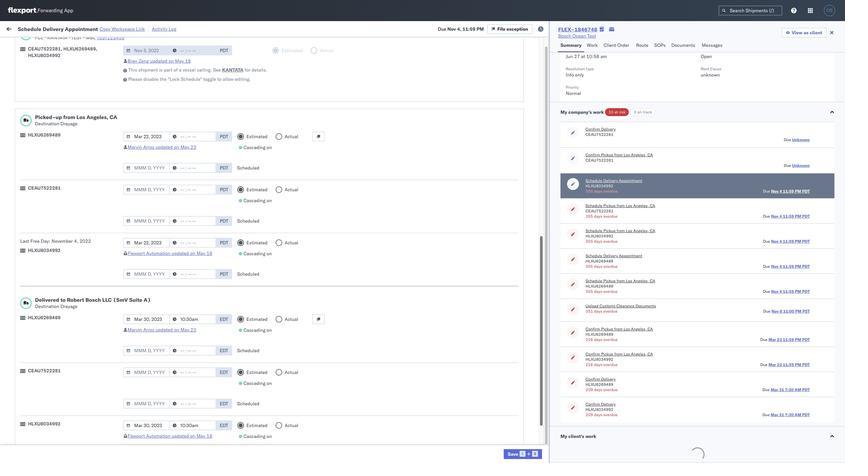 Task type: vqa. For each thing, say whether or not it's contained in the screenshot.
No to the middle
no



Task type: locate. For each thing, give the bounding box(es) containing it.
drayage down "robert"
[[61, 304, 78, 310]]

2 confirm from the top
[[586, 153, 601, 158]]

pickup down the schedule pickup from los angeles, ca ceau7522281
[[604, 229, 616, 234]]

angeles, inside schedule pickup from los angeles, ca hlxu6269489
[[634, 279, 650, 284]]

days for schedule pickup from los angeles, ca hlxu6269489
[[595, 289, 603, 294]]

los for schedule pickup from los angeles, ca ceau7522281
[[627, 204, 633, 209]]

MMM D, YYYY text field
[[123, 163, 170, 173], [123, 216, 170, 226], [123, 270, 170, 280], [123, 315, 170, 325], [123, 346, 170, 356], [123, 400, 170, 409]]

cause
[[711, 66, 722, 71]]

5 due nov 4 11:59 pm pdt from the top
[[764, 289, 811, 294]]

3 355 from the top
[[586, 239, 594, 244]]

1 unknown button from the top
[[793, 137, 811, 142]]

delivered to robert bosch llc (smv suite a) destination drayage
[[35, 297, 151, 310]]

ca inside confirm pickup from los angeles, ca ceau7522281 due unknown
[[648, 153, 654, 158]]

flexport automation updated on may 18 for pdt
[[128, 251, 213, 257]]

appointment down schedule pickup from los angeles, ca hlxu8034992 at right
[[620, 254, 643, 259]]

cascading for picked-up from los angeles, ca's marvin arroz updated on may 23 button
[[244, 145, 266, 151]]

2 due mar 31 7:30 am pdt from the top
[[763, 413, 811, 418]]

1 vertical spatial marvin arroz updated on may 23
[[128, 327, 196, 333]]

1 schedule delivery appointment button from the top
[[586, 178, 643, 184]]

7:30
[[786, 388, 795, 393], [786, 413, 795, 418]]

2 drayage from the top
[[61, 304, 78, 310]]

1 vertical spatial unknown
[[793, 163, 811, 168]]

destination inside picked-up from los angeles, ca destination drayage
[[35, 121, 59, 127]]

hlxu6269489 up schedule pickup from los angeles, ca hlxu6269489
[[586, 259, 614, 264]]

0 vertical spatial schedule pickup from los angeles, ca button
[[586, 204, 656, 209]]

0 vertical spatial 18
[[185, 58, 191, 64]]

3 cascading from the top
[[244, 251, 266, 257]]

pickup up schedule delivery appointment hlxu8034992
[[602, 153, 614, 158]]

angeles, inside the schedule pickup from los angeles, ca ceau7522281
[[634, 204, 650, 209]]

355 days overdue up customs
[[586, 289, 618, 294]]

from for picked-up from los angeles, ca destination drayage
[[63, 114, 75, 121]]

1 due mar 31 7:30 am pdt from the top
[[763, 388, 811, 393]]

ca for picked-up from los angeles, ca destination drayage
[[110, 114, 117, 121]]

1 vertical spatial bosch
[[86, 297, 101, 304]]

1 216 from the top
[[586, 338, 594, 343]]

los
[[77, 114, 85, 121], [624, 153, 631, 158], [627, 204, 633, 209], [627, 229, 633, 234], [627, 279, 633, 284], [624, 327, 631, 332], [624, 352, 631, 357]]

1 my from the top
[[561, 109, 568, 115]]

hlxu6269489 down picked-
[[28, 132, 61, 138]]

0 horizontal spatial documents
[[636, 304, 657, 309]]

2 confirm delivery button from the top
[[586, 377, 616, 383]]

23
[[191, 144, 196, 150], [191, 327, 196, 333], [778, 338, 783, 343], [778, 363, 783, 368]]

work left 10
[[594, 109, 605, 115]]

355 days overdue down schedule delivery appointment hlxu8034992
[[586, 189, 618, 194]]

confirm delivery button up confirm delivery hlxu8034992
[[586, 377, 616, 383]]

work for my company's work
[[594, 109, 605, 115]]

appointment up the schedule pickup from los angeles, ca ceau7522281
[[620, 178, 643, 183]]

documents inside upload customs clearance documents button
[[636, 304, 657, 309]]

my inside my client's work button
[[561, 434, 568, 440]]

1 vertical spatial am
[[795, 413, 802, 418]]

actual for third mmm d, yyyy text field from the top of the page
[[285, 240, 299, 246]]

los inside confirm pickup from los angeles, ca hlxu6269489
[[624, 327, 631, 332]]

ceau7522281 inside confirm pickup from los angeles, ca ceau7522281 due unknown
[[586, 158, 614, 163]]

angeles, inside confirm pickup from los angeles, ca ceau7522281 due unknown
[[632, 153, 647, 158]]

0 vertical spatial 209
[[586, 388, 594, 393]]

5 estimated from the top
[[247, 370, 268, 376]]

picked-
[[35, 114, 56, 121]]

schedule for schedule delivery appointment copy workspace link
[[18, 26, 41, 32]]

save button
[[504, 450, 543, 460]]

2 vertical spatial 18
[[207, 434, 213, 440]]

0 vertical spatial at
[[582, 54, 586, 59]]

summary
[[561, 42, 582, 48]]

due for confirm pickup from los angeles, ca hlxu8034992
[[761, 363, 768, 368]]

ca inside picked-up from los angeles, ca destination drayage
[[110, 114, 117, 121]]

actual for fifth mmm d, yyyy text field from the top of the page
[[285, 317, 299, 323]]

los up clearance
[[627, 279, 633, 284]]

my left client's
[[561, 434, 568, 440]]

days up confirm delivery hlxu6269489
[[595, 363, 603, 368]]

los for schedule pickup from los angeles, ca hlxu6269489
[[627, 279, 633, 284]]

from down confirm pickup from los angeles, ca hlxu6269489
[[615, 352, 623, 357]]

days for confirm pickup from los angeles, ca hlxu6269489
[[595, 338, 603, 343]]

confirm pickup from los angeles, ca button for ceau7522281
[[586, 153, 654, 158]]

2 209 from the top
[[586, 413, 594, 418]]

delivery down confirm delivery hlxu6269489
[[602, 402, 616, 407]]

from inside the schedule pickup from los angeles, ca ceau7522281
[[617, 204, 626, 209]]

ceau7522281,
[[28, 46, 62, 52]]

4 4 from the top
[[780, 264, 783, 269]]

pickup inside confirm pickup from los angeles, ca hlxu6269489
[[602, 327, 614, 332]]

pickup
[[602, 153, 614, 158], [604, 204, 616, 209], [604, 229, 616, 234], [604, 279, 616, 284], [602, 327, 614, 332], [602, 352, 614, 357]]

1 vertical spatial 31
[[780, 413, 785, 418]]

days
[[595, 189, 603, 194], [595, 214, 603, 219], [595, 239, 603, 244], [595, 264, 603, 269], [595, 289, 603, 294], [595, 309, 603, 314], [595, 338, 603, 343], [595, 363, 603, 368], [595, 388, 603, 393], [595, 413, 603, 418]]

0 vertical spatial am
[[795, 388, 802, 393]]

confirm for confirm pickup from los angeles, ca ceau7522281 due unknown
[[586, 153, 601, 158]]

kantata up the allow
[[222, 67, 244, 73]]

2 355 from the top
[[586, 214, 594, 219]]

unknown inside confirm delivery ceau7522281 due unknown
[[793, 137, 811, 142]]

1 vertical spatial 209 days overdue
[[586, 413, 618, 418]]

216 days overdue down confirm pickup from los angeles, ca hlxu6269489
[[586, 338, 618, 343]]

1 estimated from the top
[[247, 134, 268, 140]]

angeles, inside schedule pickup from los angeles, ca hlxu8034992
[[634, 229, 650, 234]]

1 vertical spatial flexport automation updated on may 18 button
[[128, 434, 213, 440]]

2 vertical spatial schedule pickup from los angeles, ca button
[[586, 279, 656, 284]]

10 days from the top
[[595, 413, 603, 418]]

pickup down confirm pickup from los angeles, ca hlxu6269489
[[602, 352, 614, 357]]

1 vertical spatial mar 23 11:59 pm pdt button
[[769, 363, 811, 368]]

schedule pickup from los angeles, ca button down schedule delivery appointment hlxu8034992
[[586, 204, 656, 209]]

0 vertical spatial due mar 31 7:30 am pdt
[[763, 388, 811, 393]]

schedule pickup from los angeles, ca button down schedule delivery appointment hlxu6269489
[[586, 279, 656, 284]]

0 vertical spatial destination
[[35, 121, 59, 127]]

355 down the schedule pickup from los angeles, ca ceau7522281
[[586, 214, 594, 219]]

1 mar 31 7:30 am pdt button from the top
[[772, 388, 811, 393]]

4 -- : -- -- text field from the top
[[169, 216, 216, 226]]

pm for schedule delivery appointment hlxu8034992
[[796, 189, 802, 194]]

4 edt from the top
[[220, 401, 228, 407]]

0 vertical spatial marvin arroz updated on may 23 button
[[128, 144, 196, 150]]

flexport automation updated on may 18 button
[[128, 251, 213, 257], [128, 434, 213, 440]]

0 vertical spatial 216
[[586, 338, 594, 343]]

pm for schedule delivery appointment hlxu6269489
[[796, 264, 802, 269]]

6 days from the top
[[595, 309, 603, 314]]

appointment inside schedule delivery appointment hlxu6269489
[[620, 254, 643, 259]]

angeles, inside picked-up from los angeles, ca destination drayage
[[86, 114, 108, 121]]

to left the allow
[[218, 76, 222, 82]]

pickup inside schedule pickup from los angeles, ca hlxu6269489
[[604, 279, 616, 284]]

4
[[780, 189, 783, 194], [780, 214, 783, 219], [780, 239, 783, 244], [780, 264, 783, 269], [780, 289, 783, 294]]

4 confirm from the top
[[586, 352, 601, 357]]

2 unknown from the top
[[793, 163, 811, 168]]

1 schedule pickup from los angeles, ca button from the top
[[586, 204, 656, 209]]

may for bran zeng updated on may 18 "button"
[[175, 58, 184, 64]]

1 vertical spatial flexport
[[128, 434, 145, 440]]

from down schedule delivery appointment hlxu8034992
[[617, 204, 626, 209]]

209
[[586, 388, 594, 393], [586, 413, 594, 418]]

MMM D, YYYY text field
[[123, 46, 170, 56], [123, 132, 170, 142], [123, 185, 170, 195], [123, 238, 170, 248], [123, 368, 170, 378], [123, 421, 170, 431]]

pickup down schedule delivery appointment hlxu6269489
[[604, 279, 616, 284]]

appointment
[[65, 26, 98, 32], [620, 178, 643, 183], [620, 254, 643, 259]]

to
[[218, 76, 222, 82], [61, 297, 66, 304]]

6 overdue from the top
[[604, 309, 618, 314]]

schedule delivery appointment hlxu6269489
[[586, 254, 643, 264]]

unknown button
[[793, 137, 811, 142], [793, 163, 811, 168]]

pm for schedule pickup from los angeles, ca hlxu6269489
[[796, 289, 802, 294]]

216 down 351
[[586, 338, 594, 343]]

355 up upload
[[586, 289, 594, 294]]

1 vertical spatial my
[[561, 434, 568, 440]]

days down confirm delivery hlxu6269489
[[595, 388, 603, 393]]

from inside confirm pickup from los angeles, ca ceau7522281 due unknown
[[615, 153, 623, 158]]

1 mmm d, yyyy text field from the top
[[123, 163, 170, 173]]

from inside schedule pickup from los angeles, ca hlxu6269489
[[617, 279, 626, 284]]

1 cascading on from the top
[[244, 145, 272, 151]]

355 days overdue down the schedule pickup from los angeles, ca ceau7522281
[[586, 214, 618, 219]]

hlxu6269489 up confirm delivery hlxu8034992
[[586, 383, 614, 388]]

-- : -- -- text field for 4th mmm d, yyyy text box from the bottom of the page
[[169, 185, 216, 195]]

my left company's
[[561, 109, 568, 115]]

1 vertical spatial 209
[[586, 413, 594, 418]]

• left "test"
[[69, 35, 70, 41]]

0 vertical spatial flexport
[[128, 251, 145, 257]]

1 vertical spatial drayage
[[61, 304, 78, 310]]

work right client's
[[586, 434, 597, 440]]

4 cascading from the top
[[244, 328, 266, 334]]

upload customs clearance documents button
[[586, 304, 657, 309]]

5 355 from the top
[[586, 289, 594, 294]]

cascading for delivered to robert bosch llc (smv suite a)'s marvin arroz updated on may 23 button
[[244, 328, 266, 334]]

schedule pickup from los angeles, ca hlxu8034992
[[586, 229, 656, 239]]

bosch left llc
[[86, 297, 101, 304]]

edt
[[220, 317, 228, 323], [220, 348, 228, 354], [220, 370, 228, 376], [220, 401, 228, 407], [220, 423, 228, 429]]

10:58
[[587, 54, 600, 59]]

0 vertical spatial marvin arroz updated on may 23
[[128, 144, 196, 150]]

due mar 23 11:59 pm pdt for confirm pickup from los angeles, ca hlxu8034992
[[761, 363, 811, 368]]

los up schedule delivery appointment hlxu8034992
[[624, 153, 631, 158]]

schedule delivery appointment button down schedule pickup from los angeles, ca hlxu8034992 at right
[[586, 254, 643, 259]]

kantata
[[47, 35, 67, 41], [222, 67, 244, 73]]

drayage down up
[[61, 121, 78, 127]]

11:59
[[463, 26, 476, 32], [784, 189, 795, 194], [784, 214, 795, 219], [784, 239, 795, 244], [784, 264, 795, 269], [784, 289, 795, 294], [784, 338, 795, 343], [784, 363, 795, 368]]

355 days overdue for schedule delivery appointment hlxu6269489
[[586, 264, 618, 269]]

due inside confirm pickup from los angeles, ca ceau7522281 due unknown
[[785, 163, 792, 168]]

-- : -- -- text field
[[169, 163, 216, 173], [169, 238, 216, 248], [169, 315, 216, 325], [169, 368, 216, 378], [169, 421, 216, 431]]

3 days from the top
[[595, 239, 603, 244]]

0 vertical spatial unknown
[[793, 137, 811, 142]]

file exception button
[[488, 24, 533, 34], [488, 24, 533, 34]]

pickup for confirm pickup from los angeles, ca ceau7522281 due unknown
[[602, 153, 614, 158]]

confirm inside confirm pickup from los angeles, ca hlxu6269489
[[586, 327, 601, 332]]

at right 10
[[615, 110, 619, 115]]

angeles, for schedule pickup from los angeles, ca hlxu8034992
[[634, 229, 650, 234]]

from for schedule pickup from los angeles, ca hlxu6269489
[[617, 279, 626, 284]]

ca for schedule pickup from los angeles, ca hlxu8034992
[[651, 229, 656, 234]]

pm for confirm pickup from los angeles, ca hlxu8034992
[[796, 363, 802, 368]]

overdue down confirm delivery hlxu6269489
[[604, 388, 618, 393]]

marvin arroz updated on may 23 button for delivered to robert bosch llc (smv suite a)
[[128, 327, 196, 333]]

days for schedule delivery appointment hlxu8034992
[[595, 189, 603, 194]]

schedule for schedule pickup from los angeles, ca hlxu6269489
[[586, 279, 603, 284]]

3 overdue from the top
[[604, 239, 618, 244]]

pdt
[[220, 48, 229, 54], [220, 134, 229, 140], [220, 165, 229, 171], [220, 187, 229, 193], [803, 189, 811, 194], [803, 214, 811, 219], [220, 218, 229, 224], [803, 239, 811, 244], [220, 240, 229, 246], [803, 264, 811, 269], [220, 272, 229, 278], [803, 289, 811, 294], [803, 338, 811, 343], [803, 363, 811, 368], [803, 388, 811, 393], [803, 413, 811, 418]]

216 days overdue for hlxu8034992
[[586, 363, 618, 368]]

0 vertical spatial flexport automation updated on may 18
[[128, 251, 213, 257]]

4,
[[458, 26, 462, 32], [74, 239, 78, 245]]

documents right clearance
[[636, 304, 657, 309]]

delivery inside schedule delivery appointment hlxu6269489
[[604, 254, 619, 259]]

up
[[56, 114, 62, 121]]

copy
[[100, 26, 111, 32]]

destination
[[35, 121, 59, 127], [35, 304, 59, 310]]

documents inside documents button
[[672, 42, 696, 48]]

pickup inside schedule pickup from los angeles, ca hlxu8034992
[[604, 229, 616, 234]]

schedule delivery appointment button up the schedule pickup from los angeles, ca ceau7522281
[[586, 178, 643, 184]]

0 vertical spatial confirm delivery button
[[586, 127, 616, 132]]

confirm inside confirm delivery hlxu8034992
[[586, 402, 601, 407]]

mar 23 11:59 pm pdt button
[[769, 338, 811, 343], [769, 363, 811, 368]]

los down confirm pickup from los angeles, ca hlxu6269489
[[624, 352, 631, 357]]

drayage inside delivered to robert bosch llc (smv suite a) destination drayage
[[61, 304, 78, 310]]

• right 'fcl'
[[45, 35, 46, 41]]

1 vertical spatial 18
[[207, 251, 213, 257]]

pickup for schedule pickup from los angeles, ca ceau7522281
[[604, 204, 616, 209]]

1 31 from the top
[[780, 388, 785, 393]]

0 vertical spatial my
[[561, 109, 568, 115]]

1 vertical spatial flexport automation updated on may 18
[[128, 434, 213, 440]]

confirm delivery button for ceau7522281
[[586, 127, 616, 132]]

0 vertical spatial appointment
[[65, 26, 98, 32]]

appointment up fcl • kantata • test • mbl test123456
[[65, 26, 98, 32]]

5 overdue from the top
[[604, 289, 618, 294]]

days down upload
[[595, 309, 603, 314]]

nov
[[448, 26, 456, 32], [772, 189, 779, 194], [772, 214, 779, 219], [772, 239, 779, 244], [772, 264, 779, 269], [772, 289, 779, 294], [772, 309, 780, 314]]

1 vertical spatial confirm pickup from los angeles, ca button
[[586, 327, 654, 332]]

hlxu6269489 down delivered
[[28, 315, 61, 321]]

actual start time jun 27 at 10:58 am
[[566, 48, 607, 59]]

days down schedule delivery appointment hlxu8034992
[[595, 189, 603, 194]]

delivery up 'fcl'
[[43, 26, 64, 32]]

from down the schedule pickup from los angeles, ca ceau7522281
[[617, 229, 626, 234]]

work
[[587, 42, 598, 48]]

2 overdue from the top
[[604, 214, 618, 219]]

schedule pickup from los angeles, ca button
[[586, 204, 656, 209], [586, 229, 656, 234], [586, 279, 656, 284]]

0 vertical spatial 31
[[780, 388, 785, 393]]

0 vertical spatial bosch
[[559, 33, 572, 39]]

1 vertical spatial automation
[[146, 434, 171, 440]]

2 mar 23 11:59 pm pdt button from the top
[[769, 363, 811, 368]]

3 -- : -- -- text field from the top
[[169, 185, 216, 195]]

confirm for confirm pickup from los angeles, ca hlxu8034992
[[586, 352, 601, 357]]

8 overdue from the top
[[604, 363, 618, 368]]

days for confirm delivery hlxu8034992
[[595, 413, 603, 418]]

0 vertical spatial to
[[218, 76, 222, 82]]

2 vertical spatial confirm delivery button
[[586, 402, 616, 408]]

hlxu6269489 up upload
[[586, 284, 614, 289]]

overdue down schedule pickup from los angeles, ca hlxu6269489
[[604, 289, 618, 294]]

209 days overdue down confirm delivery hlxu8034992
[[586, 413, 618, 418]]

216 for confirm pickup from los angeles, ca hlxu6269489
[[586, 338, 594, 343]]

5 nov 4 11:59 pm pdt button from the top
[[772, 289, 811, 294]]

ca inside the schedule pickup from los angeles, ca ceau7522281
[[651, 204, 656, 209]]

1 vertical spatial kantata
[[222, 67, 244, 73]]

priority
[[566, 85, 579, 90]]

1 automation from the top
[[146, 251, 171, 257]]

overdue down confirm delivery hlxu8034992
[[604, 413, 618, 418]]

27
[[575, 54, 580, 59]]

0 vertical spatial flexport automation updated on may 18 button
[[128, 251, 213, 257]]

0 vertical spatial schedule delivery appointment button
[[586, 178, 643, 184]]

hlxu8034992 inside schedule pickup from los angeles, ca hlxu8034992
[[586, 234, 614, 239]]

ceau7522281 inside confirm delivery ceau7522281 due unknown
[[586, 132, 614, 137]]

pickup inside confirm pickup from los angeles, ca hlxu8034992
[[602, 352, 614, 357]]

confirm pickup from los angeles, ca button down confirm pickup from los angeles, ca hlxu6269489
[[586, 352, 654, 358]]

0 vertical spatial mar 23 11:59 pm pdt button
[[769, 338, 811, 343]]

1 vertical spatial marvin
[[128, 327, 142, 333]]

overdue down schedule delivery appointment hlxu8034992
[[604, 189, 618, 194]]

1846748
[[575, 26, 598, 33]]

209 for hlxu6269489
[[586, 388, 594, 393]]

fcl • kantata • test • mbl test123456
[[35, 35, 125, 41]]

3 confirm pickup from los angeles, ca button from the top
[[586, 352, 654, 358]]

delivery inside schedule delivery appointment hlxu8034992
[[604, 178, 619, 183]]

forwarding app link
[[8, 7, 73, 14]]

confirm inside confirm pickup from los angeles, ca hlxu8034992
[[586, 352, 601, 357]]

days down the schedule pickup from los angeles, ca ceau7522281
[[595, 214, 603, 219]]

1 vertical spatial work
[[586, 434, 597, 440]]

8 days from the top
[[595, 363, 603, 368]]

9 overdue from the top
[[604, 388, 618, 393]]

2 horizontal spatial •
[[83, 35, 85, 41]]

ca inside schedule pickup from los angeles, ca hlxu6269489
[[651, 279, 656, 284]]

schedule delivery appointment button for hlxu8034992
[[586, 178, 643, 184]]

los inside confirm pickup from los angeles, ca hlxu8034992
[[624, 352, 631, 357]]

confirm delivery button down confirm delivery hlxu6269489
[[586, 402, 616, 408]]

ca inside schedule pickup from los angeles, ca hlxu8034992
[[651, 229, 656, 234]]

pickup down schedule delivery appointment hlxu8034992
[[604, 204, 616, 209]]

schedule
[[18, 26, 41, 32], [586, 178, 603, 183], [586, 204, 603, 209], [586, 229, 603, 234], [586, 254, 603, 259], [586, 279, 603, 284]]

overdue down customs
[[604, 309, 618, 314]]

please disable the "lock schedule" toggle to allow editing.
[[128, 76, 251, 82]]

355 down schedule delivery appointment hlxu6269489
[[586, 264, 594, 269]]

overdue down the schedule pickup from los angeles, ca ceau7522281
[[604, 214, 618, 219]]

4 estimated from the top
[[247, 317, 268, 323]]

bosch inside delivered to robert bosch llc (smv suite a) destination drayage
[[86, 297, 101, 304]]

1 vertical spatial 7:30
[[786, 413, 795, 418]]

schedule for schedule delivery appointment hlxu6269489
[[586, 254, 603, 259]]

1 horizontal spatial at
[[615, 110, 619, 115]]

destination down picked-
[[35, 121, 59, 127]]

209 down confirm delivery hlxu8034992
[[586, 413, 594, 418]]

-- : -- -- text field
[[169, 46, 216, 56], [169, 132, 216, 142], [169, 185, 216, 195], [169, 216, 216, 226], [169, 270, 216, 280], [169, 346, 216, 356], [169, 400, 216, 409]]

pickup for confirm pickup from los angeles, ca hlxu8034992
[[602, 352, 614, 357]]

10 overdue from the top
[[604, 413, 618, 418]]

ocean
[[573, 33, 587, 39]]

from inside confirm pickup from los angeles, ca hlxu8034992
[[615, 352, 623, 357]]

355 up schedule delivery appointment hlxu6269489
[[586, 239, 594, 244]]

5 days from the top
[[595, 289, 603, 294]]

days for confirm delivery hlxu6269489
[[595, 388, 603, 393]]

marvin for (smv
[[128, 327, 142, 333]]

my
[[561, 109, 568, 115], [561, 434, 568, 440]]

los down the schedule pickup from los angeles, ca ceau7522281
[[627, 229, 633, 234]]

1 vertical spatial 4,
[[74, 239, 78, 245]]

216 days overdue up confirm delivery hlxu6269489
[[586, 363, 618, 368]]

work inside button
[[586, 434, 597, 440]]

confirm inside confirm delivery ceau7522281 due unknown
[[586, 127, 601, 132]]

ca for schedule pickup from los angeles, ca hlxu6269489
[[651, 279, 656, 284]]

schedule inside the schedule pickup from los angeles, ca ceau7522281
[[586, 204, 603, 209]]

0 vertical spatial arroz
[[143, 144, 154, 150]]

delivery inside confirm delivery ceau7522281 due unknown
[[602, 127, 616, 132]]

0 vertical spatial 209 days overdue
[[586, 388, 618, 393]]

sailing.
[[197, 67, 212, 73]]

overdue down schedule pickup from los angeles, ca hlxu8034992 at right
[[604, 239, 618, 244]]

arroz for delivered to robert bosch llc (smv suite a)
[[143, 327, 154, 333]]

3 estimated from the top
[[247, 240, 268, 246]]

1 vertical spatial confirm delivery button
[[586, 377, 616, 383]]

pickup inside confirm pickup from los angeles, ca ceau7522281 due unknown
[[602, 153, 614, 158]]

2 flexport automation updated on may 18 from the top
[[128, 434, 213, 440]]

los right up
[[77, 114, 85, 121]]

1 vertical spatial to
[[61, 297, 66, 304]]

0 horizontal spatial to
[[61, 297, 66, 304]]

delivery inside confirm delivery hlxu8034992
[[602, 402, 616, 407]]

7 overdue from the top
[[604, 338, 618, 343]]

2 209 days overdue from the top
[[586, 413, 618, 418]]

2 cascading on from the top
[[244, 198, 272, 204]]

0 horizontal spatial bosch
[[86, 297, 101, 304]]

confirm inside confirm pickup from los angeles, ca ceau7522281 due unknown
[[586, 153, 601, 158]]

schedule inside schedule pickup from los angeles, ca hlxu8034992
[[586, 229, 603, 234]]

1 vertical spatial destination
[[35, 304, 59, 310]]

from inside picked-up from los angeles, ca destination drayage
[[63, 114, 75, 121]]

2 7:30 from the top
[[786, 413, 795, 418]]

1 vertical spatial marvin arroz updated on may 23 button
[[128, 327, 196, 333]]

actual inside actual start time jun 27 at 10:58 am
[[566, 48, 578, 53]]

due mar 23 11:59 pm pdt
[[761, 338, 811, 343], [761, 363, 811, 368]]

overdue down confirm pickup from los angeles, ca hlxu8034992
[[604, 363, 618, 368]]

due for schedule pickup from los angeles, ca hlxu8034992
[[764, 239, 771, 244]]

overdue for confirm pickup from los angeles, ca hlxu6269489
[[604, 338, 618, 343]]

1 209 days overdue from the top
[[586, 388, 618, 393]]

10 at risk
[[609, 110, 626, 115]]

6 -- : -- -- text field from the top
[[169, 346, 216, 356]]

los down clearance
[[624, 327, 631, 332]]

at inside actual start time jun 27 at 10:58 am
[[582, 54, 586, 59]]

drayage inside picked-up from los angeles, ca destination drayage
[[61, 121, 78, 127]]

Search Shipments (/) text field
[[719, 6, 783, 16]]

confirm pickup from los angeles, ca button down upload customs clearance documents button
[[586, 327, 654, 332]]

2 on track
[[635, 110, 653, 115]]

0 vertical spatial marvin
[[128, 144, 142, 150]]

due mar 31 7:30 am pdt for confirm delivery hlxu8034992
[[763, 413, 811, 418]]

from inside schedule pickup from los angeles, ca hlxu8034992
[[617, 229, 626, 234]]

1 vertical spatial due mar 23 11:59 pm pdt
[[761, 363, 811, 368]]

209 days overdue down confirm delivery hlxu6269489
[[586, 388, 618, 393]]

1 vertical spatial 216 days overdue
[[586, 363, 618, 368]]

2 vertical spatial appointment
[[620, 254, 643, 259]]

nov for schedule pickup from los angeles, ca hlxu8034992
[[772, 239, 779, 244]]

4 overdue from the top
[[604, 264, 618, 269]]

exception
[[702, 48, 719, 53]]

0 vertical spatial kantata
[[47, 35, 67, 41]]

216 up confirm delivery hlxu6269489
[[586, 363, 594, 368]]

1 vertical spatial due mar 31 7:30 am pdt
[[763, 413, 811, 418]]

0 vertical spatial due mar 23 11:59 pm pdt
[[761, 338, 811, 343]]

1 vertical spatial arroz
[[143, 327, 154, 333]]

4 355 from the top
[[586, 264, 594, 269]]

2 days from the top
[[595, 214, 603, 219]]

0 horizontal spatial •
[[45, 35, 46, 41]]

flexport automation updated on may 18
[[128, 251, 213, 257], [128, 434, 213, 440]]

sops button
[[652, 39, 669, 52]]

0 vertical spatial 4,
[[458, 26, 462, 32]]

due for schedule delivery appointment hlxu8034992
[[764, 189, 771, 194]]

client order
[[604, 42, 630, 48]]

documents right sops button
[[672, 42, 696, 48]]

days down schedule delivery appointment hlxu6269489
[[595, 264, 603, 269]]

from up schedule delivery appointment hlxu8034992
[[615, 153, 623, 158]]

ca inside confirm pickup from los angeles, ca hlxu6269489
[[648, 327, 654, 332]]

2 schedule delivery appointment button from the top
[[586, 254, 643, 259]]

los for confirm pickup from los angeles, ca ceau7522281 due unknown
[[624, 153, 631, 158]]

confirm inside confirm delivery hlxu6269489
[[586, 377, 601, 382]]

209 down confirm delivery hlxu6269489
[[586, 388, 594, 393]]

client
[[604, 42, 617, 48]]

2 am from the top
[[795, 413, 802, 418]]

1 vertical spatial schedule delivery appointment button
[[586, 254, 643, 259]]

1 horizontal spatial 4,
[[458, 26, 462, 32]]

delivery inside confirm delivery hlxu6269489
[[602, 377, 616, 382]]

1 due mar 23 11:59 pm pdt from the top
[[761, 338, 811, 343]]

from inside confirm pickup from los angeles, ca hlxu6269489
[[615, 327, 623, 332]]

los inside schedule pickup from los angeles, ca hlxu6269489
[[627, 279, 633, 284]]

schedule inside schedule pickup from los angeles, ca hlxu6269489
[[586, 279, 603, 284]]

am
[[601, 54, 607, 59]]

overdue for schedule pickup from los angeles, ca hlxu6269489
[[604, 289, 618, 294]]

confirm delivery hlxu6269489
[[586, 377, 616, 388]]

resolution type info only
[[566, 66, 594, 78]]

appointment for schedule delivery appointment copy workspace link
[[65, 26, 98, 32]]

1 cascading from the top
[[244, 145, 266, 151]]

3 nov 4 11:59 pm pdt button from the top
[[772, 239, 811, 244]]

schedule pickup from los angeles, ca button down the schedule pickup from los angeles, ca ceau7522281
[[586, 229, 656, 234]]

-- : -- -- text field for fourth mmm d, yyyy text box from the top
[[169, 238, 216, 248]]

due nov 4, 11:59 pm
[[438, 26, 484, 32]]

1 vertical spatial unknown button
[[793, 163, 811, 168]]

1 marvin from the top
[[128, 144, 142, 150]]

flexport automation updated on may 18 button for edt
[[128, 434, 213, 440]]

7:30 for confirm delivery hlxu8034992
[[786, 413, 795, 418]]

delivery for confirm delivery ceau7522281 due unknown
[[602, 127, 616, 132]]

only
[[576, 72, 585, 78]]

355 for schedule pickup from los angeles, ca hlxu6269489
[[586, 289, 594, 294]]

destination down delivered
[[35, 304, 59, 310]]

4 -- : -- -- text field from the top
[[169, 368, 216, 378]]

ca inside confirm pickup from los angeles, ca hlxu8034992
[[648, 352, 654, 357]]

scheduled
[[237, 165, 260, 171], [237, 218, 260, 224], [237, 272, 260, 278], [237, 348, 260, 354], [237, 401, 260, 407]]

messages button
[[700, 39, 727, 52]]

toggle
[[203, 76, 216, 82]]

los inside the schedule pickup from los angeles, ca ceau7522281
[[627, 204, 633, 209]]

pm for schedule pickup from los angeles, ca ceau7522281
[[796, 214, 802, 219]]

11:59 for schedule delivery appointment hlxu6269489
[[784, 264, 795, 269]]

angeles, for confirm pickup from los angeles, ca hlxu8034992
[[632, 352, 647, 357]]

1 vertical spatial at
[[615, 110, 619, 115]]

7 -- : -- -- text field from the top
[[169, 400, 216, 409]]

hlxu6269489,
[[63, 46, 97, 52]]

• left mbl
[[83, 35, 85, 41]]

los inside confirm pickup from los angeles, ca ceau7522281 due unknown
[[624, 153, 631, 158]]

delivery up the schedule pickup from los angeles, ca ceau7522281
[[604, 178, 619, 183]]

may for delivered to robert bosch llc (smv suite a)'s marvin arroz updated on may 23 button
[[181, 327, 189, 333]]

2 automation from the top
[[146, 434, 171, 440]]

angeles, inside confirm pickup from los angeles, ca hlxu8034992
[[632, 352, 647, 357]]

5 -- : -- -- text field from the top
[[169, 270, 216, 280]]

from down schedule delivery appointment hlxu6269489
[[617, 279, 626, 284]]

due mar 31 7:30 am pdt
[[763, 388, 811, 393], [763, 413, 811, 418]]

2 4 from the top
[[780, 214, 783, 219]]

overdue down schedule delivery appointment hlxu6269489
[[604, 264, 618, 269]]

2 vertical spatial confirm pickup from los angeles, ca button
[[586, 352, 654, 358]]

2 flexport from the top
[[128, 434, 145, 440]]

schedule inside schedule delivery appointment hlxu6269489
[[586, 254, 603, 259]]

ceau7522281 inside the schedule pickup from los angeles, ca ceau7522281
[[586, 209, 614, 214]]

1 horizontal spatial •
[[69, 35, 70, 41]]

delivery down schedule pickup from los angeles, ca hlxu8034992 at right
[[604, 254, 619, 259]]

0 vertical spatial confirm pickup from los angeles, ca button
[[586, 153, 654, 158]]

6 mmm d, yyyy text field from the top
[[123, 421, 170, 431]]

0 vertical spatial work
[[594, 109, 605, 115]]

ca for confirm pickup from los angeles, ca hlxu8034992
[[648, 352, 654, 357]]

6 cascading on from the top
[[244, 434, 272, 440]]

355 days overdue down schedule pickup from los angeles, ca hlxu8034992 at right
[[586, 239, 618, 244]]

2 arroz from the top
[[143, 327, 154, 333]]

4 for schedule pickup from los angeles, ca hlxu8034992
[[780, 239, 783, 244]]

hlxu8034992 inside confirm pickup from los angeles, ca hlxu8034992
[[586, 358, 614, 363]]

from down upload customs clearance documents button
[[615, 327, 623, 332]]

hlxu6269489 down 351 days overdue
[[586, 332, 614, 337]]

from right up
[[63, 114, 75, 121]]

9 days from the top
[[595, 388, 603, 393]]

activity
[[152, 26, 168, 32]]

0 vertical spatial 7:30
[[786, 388, 795, 393]]

2 nov 4 11:59 pm pdt button from the top
[[772, 214, 811, 219]]

1 7:30 from the top
[[786, 388, 795, 393]]

1 vertical spatial schedule pickup from los angeles, ca button
[[586, 229, 656, 234]]

save
[[508, 452, 519, 458]]

exception status open
[[702, 48, 732, 59]]

los inside schedule pickup from los angeles, ca hlxu8034992
[[627, 229, 633, 234]]

1 355 days overdue from the top
[[586, 189, 618, 194]]

0 vertical spatial drayage
[[61, 121, 78, 127]]

5 355 days overdue from the top
[[586, 289, 618, 294]]

0 vertical spatial documents
[[672, 42, 696, 48]]

my for my client's work
[[561, 434, 568, 440]]

1 vertical spatial mar 31 7:30 am pdt button
[[772, 413, 811, 418]]

2 • from the left
[[69, 35, 70, 41]]

209 days overdue for hlxu6269489
[[586, 388, 618, 393]]

0 vertical spatial mar 31 7:30 am pdt button
[[772, 388, 811, 393]]

confirm pickup from los angeles, ca button up schedule delivery appointment hlxu8034992
[[586, 153, 654, 158]]

test123456 button
[[97, 35, 125, 41]]

1 horizontal spatial kantata
[[222, 67, 244, 73]]

355 for schedule delivery appointment hlxu6269489
[[586, 264, 594, 269]]

days down confirm delivery hlxu8034992
[[595, 413, 603, 418]]

los inside picked-up from los angeles, ca destination drayage
[[77, 114, 85, 121]]

days up upload
[[595, 289, 603, 294]]

4 days from the top
[[595, 264, 603, 269]]

1 am from the top
[[795, 388, 802, 393]]

ca
[[110, 114, 117, 121], [648, 153, 654, 158], [651, 204, 656, 209], [651, 229, 656, 234], [651, 279, 656, 284], [648, 327, 654, 332], [648, 352, 654, 357]]

1 vertical spatial documents
[[636, 304, 657, 309]]

1 vertical spatial 216
[[586, 363, 594, 368]]

nov for schedule delivery appointment hlxu6269489
[[772, 264, 779, 269]]

schedule inside schedule delivery appointment hlxu8034992
[[586, 178, 603, 183]]

days down confirm pickup from los angeles, ca hlxu6269489
[[595, 338, 603, 343]]

copy workspace link button
[[100, 26, 145, 32]]

1 confirm from the top
[[586, 127, 601, 132]]

cascading for flexport automation updated on may 18 button corresponding to edt
[[244, 434, 266, 440]]

view
[[793, 30, 803, 36]]

0 vertical spatial automation
[[146, 251, 171, 257]]

1 confirm pickup from los angeles, ca button from the top
[[586, 153, 654, 158]]

1 vertical spatial appointment
[[620, 178, 643, 183]]

"lock
[[168, 76, 180, 82]]

0 vertical spatial unknown button
[[793, 137, 811, 142]]

355 days overdue for schedule delivery appointment hlxu8034992
[[586, 189, 618, 194]]

flexport for edt
[[128, 434, 145, 440]]

pickup inside the schedule pickup from los angeles, ca ceau7522281
[[604, 204, 616, 209]]

bosch down "flex-"
[[559, 33, 572, 39]]

0 vertical spatial 216 days overdue
[[586, 338, 618, 343]]

355 days overdue down schedule delivery appointment hlxu6269489
[[586, 264, 618, 269]]

355 down schedule delivery appointment hlxu8034992
[[586, 189, 594, 194]]

due mar 31 7:30 am pdt for confirm delivery hlxu6269489
[[763, 388, 811, 393]]

drayage
[[61, 121, 78, 127], [61, 304, 78, 310]]

overdue down confirm pickup from los angeles, ca hlxu6269489
[[604, 338, 618, 343]]

4 355 days overdue from the top
[[586, 264, 618, 269]]

this
[[128, 67, 137, 73]]

pickup down 351 days overdue
[[602, 327, 614, 332]]

appointment inside schedule delivery appointment hlxu8034992
[[620, 178, 643, 183]]

confirm delivery button down 10
[[586, 127, 616, 132]]

test
[[588, 33, 597, 39]]

1 horizontal spatial documents
[[672, 42, 696, 48]]

delivery down confirm pickup from los angeles, ca hlxu8034992
[[602, 377, 616, 382]]

1 days from the top
[[595, 189, 603, 194]]

angeles, inside confirm pickup from los angeles, ca hlxu6269489
[[632, 327, 647, 332]]

cascading
[[244, 145, 266, 151], [244, 198, 266, 204], [244, 251, 266, 257], [244, 328, 266, 334], [244, 381, 266, 387], [244, 434, 266, 440]]

confirm pickup from los angeles, ca button for hlxu8034992
[[586, 352, 654, 358]]

schedule delivery appointment button for hlxu6269489
[[586, 254, 643, 259]]

los down schedule delivery appointment hlxu8034992
[[627, 204, 633, 209]]

mar 31 7:30 am pdt button
[[772, 388, 811, 393], [772, 413, 811, 418]]

free
[[30, 239, 40, 245]]

mar for confirm pickup from los angeles, ca hlxu8034992
[[769, 363, 777, 368]]

0 horizontal spatial at
[[582, 54, 586, 59]]

1 216 days overdue from the top
[[586, 338, 618, 343]]

my client's work button
[[551, 427, 846, 447]]

due nov 4 11:59 pm pdt for hlxu8034992
[[764, 239, 811, 244]]



Task type: describe. For each thing, give the bounding box(es) containing it.
mar for confirm pickup from los angeles, ca hlxu6269489
[[769, 338, 777, 343]]

11:59 for confirm pickup from los angeles, ca hlxu6269489
[[784, 338, 795, 343]]

my company's work
[[561, 109, 605, 115]]

summary button
[[558, 39, 585, 52]]

confirm pickup from los angeles, ca hlxu8034992
[[586, 352, 654, 363]]

confirm for confirm pickup from los angeles, ca hlxu6269489
[[586, 327, 601, 332]]

2 edt from the top
[[220, 348, 228, 354]]

resolution
[[566, 66, 586, 71]]

2 mmm d, yyyy text field from the top
[[123, 132, 170, 142]]

destination inside delivered to robert bosch llc (smv suite a) destination drayage
[[35, 304, 59, 310]]

1 • from the left
[[45, 35, 46, 41]]

flex-1846748
[[559, 26, 598, 33]]

11:59 for schedule pickup from los angeles, ca hlxu6269489
[[784, 289, 795, 294]]

209 days overdue for hlxu8034992
[[586, 413, 618, 418]]

type
[[587, 66, 594, 71]]

3 cascading on from the top
[[244, 251, 272, 257]]

5 cascading on from the top
[[244, 381, 272, 387]]

355 for schedule pickup from los angeles, ca hlxu8034992
[[586, 239, 594, 244]]

confirm pickup from los angeles, ca ceau7522281 due unknown
[[586, 153, 811, 168]]

355 days overdue for schedule pickup from los angeles, ca ceau7522281
[[586, 214, 618, 219]]

from for confirm pickup from los angeles, ca hlxu6269489
[[615, 327, 623, 332]]

open
[[702, 54, 713, 59]]

bran zeng updated on may 18 button
[[128, 58, 191, 64]]

file exception
[[498, 26, 529, 32]]

pm for confirm pickup from los angeles, ca hlxu6269489
[[796, 338, 802, 343]]

vessel
[[183, 67, 196, 73]]

351 days overdue
[[586, 309, 618, 314]]

due nov 4 11:59 pm pdt for hlxu6269489
[[764, 289, 811, 294]]

nov for schedule delivery appointment hlxu8034992
[[772, 189, 779, 194]]

delivered
[[35, 297, 59, 304]]

due nov 4 11:59 pm pdt for ceau7522281
[[764, 214, 811, 219]]

flexport automation updated on may 18 for edt
[[128, 434, 213, 440]]

arroz for picked-up from los angeles, ca
[[143, 144, 154, 150]]

11:59 for confirm pickup from los angeles, ca hlxu8034992
[[784, 363, 795, 368]]

my client's work
[[561, 434, 597, 440]]

risk
[[620, 110, 626, 115]]

216 days overdue for hlxu6269489
[[586, 338, 618, 343]]

3 edt from the top
[[220, 370, 228, 376]]

see
[[213, 67, 221, 73]]

root cause unknown
[[702, 66, 722, 78]]

2 scheduled from the top
[[237, 218, 260, 224]]

4 nov 4 11:59 pm pdt button from the top
[[772, 264, 811, 269]]

4 mmm d, yyyy text field from the top
[[123, 238, 170, 248]]

mar 31 7:30 am pdt button for confirm delivery hlxu6269489
[[772, 388, 811, 393]]

overdue for schedule delivery appointment hlxu6269489
[[604, 264, 618, 269]]

2
[[635, 110, 637, 115]]

0 horizontal spatial kantata
[[47, 35, 67, 41]]

automation for pdt
[[146, 251, 171, 257]]

shipment
[[139, 67, 158, 73]]

route button
[[634, 39, 652, 52]]

unknown
[[702, 72, 721, 78]]

due inside confirm delivery ceau7522281 due unknown
[[785, 137, 792, 142]]

activity log button
[[152, 25, 177, 33]]

this shipment is part of a vessel sailing. see kantata for details.
[[128, 67, 267, 73]]

3 scheduled from the top
[[237, 272, 260, 278]]

log
[[169, 26, 177, 32]]

robert
[[67, 297, 84, 304]]

confirm for confirm delivery ceau7522281 due unknown
[[586, 127, 601, 132]]

los for picked-up from los angeles, ca destination drayage
[[77, 114, 85, 121]]

4 scheduled from the top
[[237, 348, 260, 354]]

suite
[[129, 297, 142, 304]]

sops
[[655, 42, 666, 48]]

from for schedule pickup from los angeles, ca hlxu8034992
[[617, 229, 626, 234]]

messages
[[703, 42, 723, 48]]

5 mmm d, yyyy text field from the top
[[123, 346, 170, 356]]

hlxu6269489 inside confirm pickup from los angeles, ca hlxu6269489
[[586, 332, 614, 337]]

angeles, for schedule pickup from los angeles, ca hlxu6269489
[[634, 279, 650, 284]]

4 for schedule delivery appointment hlxu8034992
[[780, 189, 783, 194]]

ca for confirm pickup from los angeles, ca hlxu6269489
[[648, 327, 654, 332]]

confirm delivery button for hlxu6269489
[[586, 377, 616, 383]]

jun
[[566, 54, 574, 59]]

angeles, for confirm pickup from los angeles, ca hlxu6269489
[[632, 327, 647, 332]]

schedule for schedule pickup from los angeles, ca hlxu8034992
[[586, 229, 603, 234]]

3 • from the left
[[83, 35, 85, 41]]

1 mmm d, yyyy text field from the top
[[123, 46, 170, 56]]

flexport. image
[[8, 7, 38, 14]]

confirm pickup from los angeles, ca button for hlxu6269489
[[586, 327, 654, 332]]

ceau7522281, hlxu6269489, hlxu8034992
[[28, 46, 97, 58]]

days for schedule pickup from los angeles, ca ceau7522281
[[595, 214, 603, 219]]

mar 23 11:59 pm pdt button for confirm pickup from los angeles, ca hlxu6269489
[[769, 338, 811, 343]]

6 estimated from the top
[[247, 423, 268, 429]]

2 estimated from the top
[[247, 187, 268, 193]]

confirm delivery ceau7522281 due unknown
[[586, 127, 811, 142]]

schedule"
[[181, 76, 202, 82]]

upload customs clearance documents
[[586, 304, 657, 309]]

4 cascading on from the top
[[244, 328, 272, 334]]

client's
[[569, 434, 585, 440]]

1 horizontal spatial to
[[218, 76, 222, 82]]

unknown button for confirm pickup from los angeles, ca ceau7522281 due unknown
[[793, 163, 811, 168]]

1 scheduled from the top
[[237, 165, 260, 171]]

exception
[[507, 26, 529, 32]]

overdue for confirm delivery hlxu6269489
[[604, 388, 618, 393]]

1 due nov 4 11:59 pm pdt from the top
[[764, 189, 811, 194]]

2022
[[80, 239, 91, 245]]

track
[[644, 110, 653, 115]]

forwarding
[[38, 7, 63, 14]]

delivery for schedule delivery appointment hlxu6269489
[[604, 254, 619, 259]]

am for confirm delivery hlxu6269489
[[795, 388, 802, 393]]

overdue for confirm delivery hlxu8034992
[[604, 413, 618, 418]]

1 horizontal spatial bosch
[[559, 33, 572, 39]]

confirm for confirm delivery hlxu8034992
[[586, 402, 601, 407]]

picked-up from los angeles, ca destination drayage
[[35, 114, 117, 127]]

test123456
[[97, 35, 125, 41]]

last free day: november 4, 2022
[[20, 239, 91, 245]]

is
[[159, 67, 163, 73]]

please
[[128, 76, 142, 82]]

view as client
[[793, 30, 823, 36]]

3 mmm d, yyyy text field from the top
[[123, 185, 170, 195]]

5 mmm d, yyyy text field from the top
[[123, 368, 170, 378]]

18 for ceau7522281, hlxu6269489, hlxu8034992
[[185, 58, 191, 64]]

11:59 for schedule pickup from los angeles, ca ceau7522281
[[784, 214, 795, 219]]

hlxu8034992 inside schedule delivery appointment hlxu8034992
[[586, 184, 614, 189]]

bran
[[128, 58, 138, 64]]

file
[[498, 26, 506, 32]]

schedule pickup from los angeles, ca hlxu6269489
[[586, 279, 656, 289]]

1 -- : -- -- text field from the top
[[169, 46, 216, 56]]

-- : -- -- text field for 5th mmm d, yyyy text box from the bottom
[[169, 132, 216, 142]]

3 mmm d, yyyy text field from the top
[[123, 270, 170, 280]]

hlxu6269489 inside schedule pickup from los angeles, ca hlxu6269489
[[586, 284, 614, 289]]

mbl
[[86, 35, 96, 41]]

los for schedule pickup from los angeles, ca hlxu8034992
[[627, 229, 633, 234]]

mar for confirm delivery hlxu6269489
[[772, 388, 779, 393]]

10
[[609, 110, 614, 115]]

flexport automation updated on may 18 button for pdt
[[128, 251, 213, 257]]

confirm pickup from los angeles, ca hlxu6269489
[[586, 327, 654, 337]]

-- : -- -- text field for 6th mmm d, yyyy text field from the bottom
[[169, 163, 216, 173]]

-- : -- -- text field for fifth mmm d, yyyy text field from the top of the page
[[169, 346, 216, 356]]

for
[[245, 67, 251, 73]]

5 cascading from the top
[[244, 381, 266, 387]]

last
[[20, 239, 29, 245]]

los for confirm pickup from los angeles, ca hlxu6269489
[[624, 327, 631, 332]]

due mar 23 11:59 pm pdt for confirm pickup from los angeles, ca hlxu6269489
[[761, 338, 811, 343]]

company's
[[569, 109, 593, 115]]

days for confirm pickup from los angeles, ca hlxu8034992
[[595, 363, 603, 368]]

6 mmm d, yyyy text field from the top
[[123, 400, 170, 409]]

clearance
[[617, 304, 635, 309]]

flex-
[[559, 26, 575, 33]]

5 scheduled from the top
[[237, 401, 260, 407]]

schedule delivery appointment copy workspace link
[[18, 26, 145, 32]]

part
[[164, 67, 173, 73]]

cascading for flexport automation updated on may 18 button related to pdt
[[244, 251, 266, 257]]

work for my client's work
[[586, 434, 597, 440]]

bosch ocean test
[[559, 33, 597, 39]]

forwarding app
[[38, 7, 73, 14]]

due nov 8 11:00 pm pst
[[764, 309, 811, 314]]

my for my company's work
[[561, 109, 568, 115]]

upload
[[586, 304, 599, 309]]

2 mmm d, yyyy text field from the top
[[123, 216, 170, 226]]

schedule for schedule delivery appointment hlxu8034992
[[586, 178, 603, 183]]

4 due nov 4 11:59 pm pdt from the top
[[764, 264, 811, 269]]

root
[[702, 66, 710, 71]]

angeles, for picked-up from los angeles, ca destination drayage
[[86, 114, 108, 121]]

os
[[827, 8, 834, 13]]

7:30 for confirm delivery hlxu6269489
[[786, 388, 795, 393]]

zeng
[[139, 58, 149, 64]]

hlxu8034992 inside confirm delivery hlxu8034992
[[586, 408, 614, 413]]

1 nov 4 11:59 pm pdt button from the top
[[772, 189, 811, 194]]

delivery for schedule delivery appointment copy workspace link
[[43, 26, 64, 32]]

day:
[[41, 239, 50, 245]]

disable
[[143, 76, 159, 82]]

appointment for schedule delivery appointment hlxu6269489
[[620, 254, 643, 259]]

customs
[[600, 304, 616, 309]]

editing.
[[235, 76, 251, 82]]

351
[[586, 309, 594, 314]]

delivery for schedule delivery appointment hlxu8034992
[[604, 178, 619, 183]]

nov 4 11:59 pm pdt button for hlxu6269489
[[772, 289, 811, 294]]

unknown inside confirm pickup from los angeles, ca ceau7522281 due unknown
[[793, 163, 811, 168]]

4 for schedule pickup from los angeles, ca ceau7522281
[[780, 214, 783, 219]]

los for confirm pickup from los angeles, ca hlxu8034992
[[624, 352, 631, 357]]

4 for schedule pickup from los angeles, ca hlxu6269489
[[780, 289, 783, 294]]

confirm delivery hlxu8034992
[[586, 402, 616, 413]]

-- : -- -- text field for 6th mmm d, yyyy text box from the top of the page
[[169, 421, 216, 431]]

automation for edt
[[146, 434, 171, 440]]

schedule pickup from los angeles, ca ceau7522281
[[586, 204, 656, 214]]

hlxu8034992 inside the ceau7522281, hlxu6269489, hlxu8034992
[[28, 53, 61, 58]]

2 cascading from the top
[[244, 198, 266, 204]]

5 edt from the top
[[220, 423, 228, 429]]

11:59 for schedule delivery appointment hlxu8034992
[[784, 189, 795, 194]]

order
[[618, 42, 630, 48]]

0 horizontal spatial 4,
[[74, 239, 78, 245]]

-- : -- -- text field for third mmm d, yyyy text field from the top of the page
[[169, 270, 216, 280]]

client order button
[[602, 39, 634, 52]]

1 edt from the top
[[220, 317, 228, 323]]

flexport for pdt
[[128, 251, 145, 257]]

hlxu6269489 inside confirm delivery hlxu6269489
[[586, 383, 614, 388]]

hlxu6269489 inside schedule delivery appointment hlxu6269489
[[586, 259, 614, 264]]

marvin arroz updated on may 23 for picked-up from los angeles, ca
[[128, 144, 196, 150]]

pickup for confirm pickup from los angeles, ca hlxu6269489
[[602, 327, 614, 332]]

flex-1846748 link
[[559, 26, 598, 33]]

31 for confirm delivery hlxu8034992
[[780, 413, 785, 418]]

appointment for schedule delivery appointment hlxu8034992
[[620, 178, 643, 183]]

4 mmm d, yyyy text field from the top
[[123, 315, 170, 325]]

status
[[720, 48, 732, 53]]

a
[[179, 67, 182, 73]]

-- : -- -- text field for 6th mmm d, yyyy text field
[[169, 400, 216, 409]]

pst
[[803, 309, 811, 314]]

mar 23 11:59 pm pdt button for confirm pickup from los angeles, ca hlxu8034992
[[769, 363, 811, 368]]

to inside delivered to robert bosch llc (smv suite a) destination drayage
[[61, 297, 66, 304]]

confirm for confirm delivery hlxu6269489
[[586, 377, 601, 382]]

llc
[[102, 297, 112, 304]]

due for confirm delivery hlxu6269489
[[763, 388, 770, 393]]



